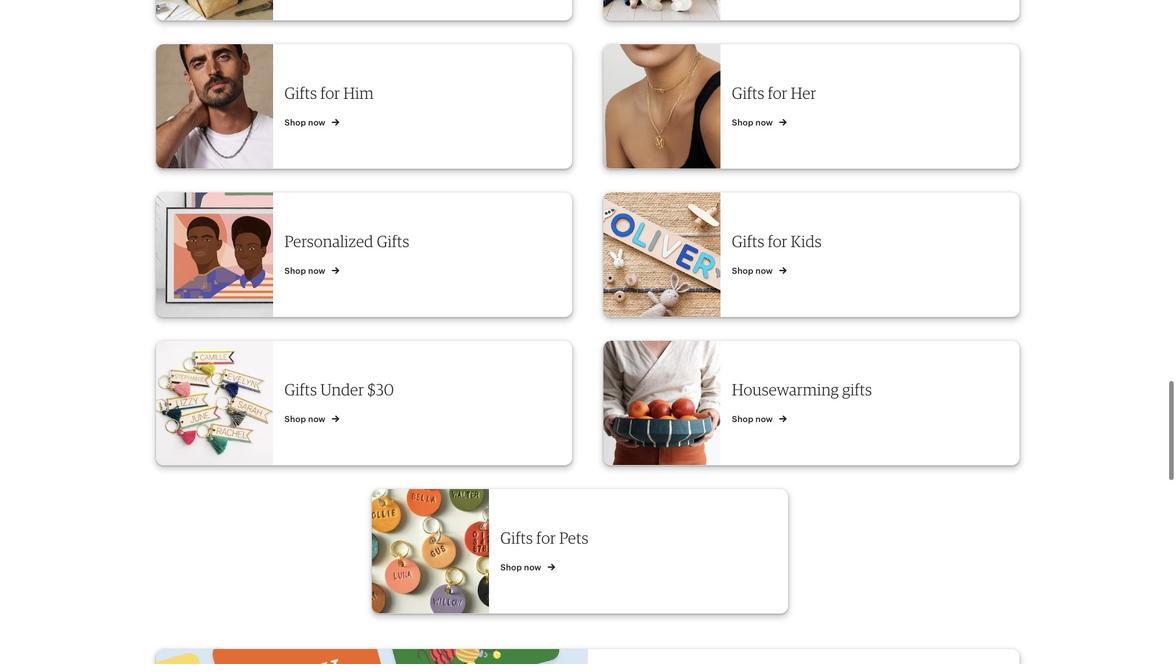 Task type: describe. For each thing, give the bounding box(es) containing it.
gifts right personalized
[[377, 231, 410, 251]]

under
[[321, 380, 364, 399]]

for for pets
[[537, 528, 556, 548]]

$30
[[368, 380, 394, 399]]

gifts for pets
[[501, 528, 589, 548]]

gifts for gifts for kids
[[732, 231, 765, 251]]

personalized
[[285, 231, 374, 251]]

shop now for gifts for him
[[285, 118, 328, 127]]

shop now for gifts for kids
[[732, 266, 775, 276]]

for for her
[[768, 83, 788, 103]]

gifts under $30
[[285, 380, 394, 399]]

now for gifts for kids
[[756, 266, 773, 276]]

now for gifts for him
[[308, 118, 326, 127]]

for for kids
[[768, 231, 788, 251]]

shop now for personalized gifts
[[285, 266, 328, 276]]

now for gifts for pets
[[524, 563, 542, 572]]

kids
[[791, 231, 822, 251]]

shop now for housewarming gifts
[[732, 414, 775, 424]]

shop for gifts for him
[[285, 118, 306, 127]]

her
[[791, 83, 817, 103]]

now for gifts for her
[[756, 118, 773, 127]]

pets
[[560, 528, 589, 548]]

gifts for gifts for pets
[[501, 528, 533, 548]]

now for personalized gifts
[[308, 266, 326, 276]]

housewarming gifts
[[732, 380, 872, 399]]



Task type: vqa. For each thing, say whether or not it's contained in the screenshot.
More Like This link related to 9.99
no



Task type: locate. For each thing, give the bounding box(es) containing it.
for left him
[[321, 83, 340, 103]]

shop for gifts for pets
[[501, 563, 522, 572]]

now for gifts under $30
[[308, 414, 326, 424]]

for left her
[[768, 83, 788, 103]]

shop now down gifts for her at the right of page
[[732, 118, 775, 127]]

gifts left pets
[[501, 528, 533, 548]]

shop now for gifts for pets
[[501, 563, 544, 572]]

now
[[308, 118, 326, 127], [756, 118, 773, 127], [308, 266, 326, 276], [756, 266, 773, 276], [308, 414, 326, 424], [756, 414, 773, 424], [524, 563, 542, 572]]

for
[[321, 83, 340, 103], [768, 83, 788, 103], [768, 231, 788, 251], [537, 528, 556, 548]]

now down gifts under $30
[[308, 414, 326, 424]]

shop for housewarming gifts
[[732, 414, 754, 424]]

now down gifts for him
[[308, 118, 326, 127]]

housewarming
[[732, 380, 839, 399]]

now down gifts for pets in the bottom of the page
[[524, 563, 542, 572]]

gifts left kids on the top
[[732, 231, 765, 251]]

etsy gift card image image
[[156, 649, 588, 664]]

gifts for kids
[[732, 231, 822, 251]]

shop for personalized gifts
[[285, 266, 306, 276]]

shop now down gifts for pets in the bottom of the page
[[501, 563, 544, 572]]

gifts for gifts for her
[[732, 83, 765, 103]]

shop down gifts for her at the right of page
[[732, 118, 754, 127]]

for left pets
[[537, 528, 556, 548]]

shop
[[285, 118, 306, 127], [732, 118, 754, 127], [285, 266, 306, 276], [732, 266, 754, 276], [285, 414, 306, 424], [732, 414, 754, 424], [501, 563, 522, 572]]

shop now
[[285, 118, 328, 127], [732, 118, 775, 127], [285, 266, 328, 276], [732, 266, 775, 276], [285, 414, 328, 424], [732, 414, 775, 424], [501, 563, 544, 572]]

gifts left him
[[285, 83, 317, 103]]

shop down gifts for him
[[285, 118, 306, 127]]

for left kids on the top
[[768, 231, 788, 251]]

gifts left her
[[732, 83, 765, 103]]

gifts
[[285, 83, 317, 103], [732, 83, 765, 103], [377, 231, 410, 251], [732, 231, 765, 251], [285, 380, 317, 399], [501, 528, 533, 548]]

shop now for gifts under $30
[[285, 414, 328, 424]]

now down gifts for her at the right of page
[[756, 118, 773, 127]]

personalized gifts
[[285, 231, 410, 251]]

gifts left under
[[285, 380, 317, 399]]

shop for gifts for kids
[[732, 266, 754, 276]]

shop down personalized
[[285, 266, 306, 276]]

gifts for gifts for him
[[285, 83, 317, 103]]

shop now down gifts for kids in the right of the page
[[732, 266, 775, 276]]

gifts for her
[[732, 83, 817, 103]]

shop for gifts under $30
[[285, 414, 306, 424]]

shop now down housewarming
[[732, 414, 775, 424]]

shop down housewarming
[[732, 414, 754, 424]]

gifts for him
[[285, 83, 374, 103]]

him
[[344, 83, 374, 103]]

gifts for gifts under $30
[[285, 380, 317, 399]]

shop now down personalized
[[285, 266, 328, 276]]

now for housewarming gifts
[[756, 414, 773, 424]]

shop down gifts under $30
[[285, 414, 306, 424]]

gifts
[[843, 380, 872, 399]]

shop down gifts for kids in the right of the page
[[732, 266, 754, 276]]

shop now down gifts for him
[[285, 118, 328, 127]]

now down gifts for kids in the right of the page
[[756, 266, 773, 276]]

shop for gifts for her
[[732, 118, 754, 127]]

now down personalized
[[308, 266, 326, 276]]

shop now for gifts for her
[[732, 118, 775, 127]]

for for him
[[321, 83, 340, 103]]

shop now down gifts under $30
[[285, 414, 328, 424]]

shop down gifts for pets in the bottom of the page
[[501, 563, 522, 572]]

now down housewarming
[[756, 414, 773, 424]]



